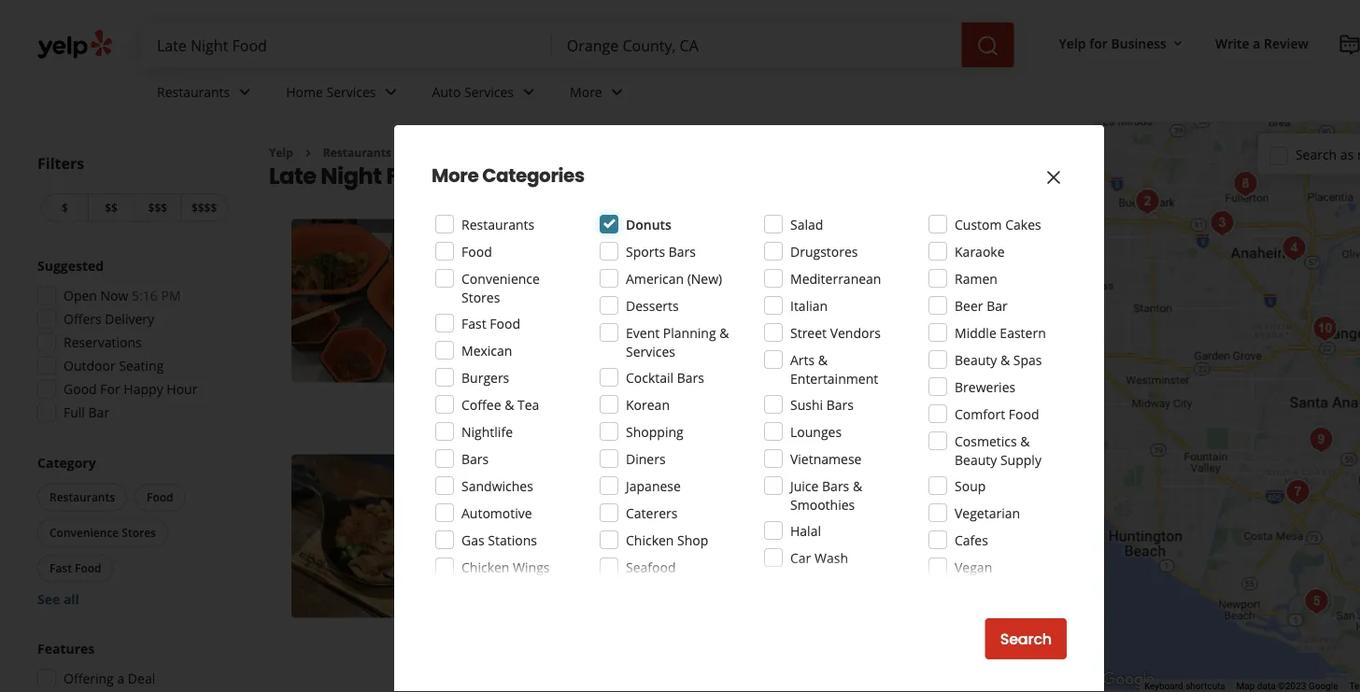 Task type: vqa. For each thing, say whether or not it's contained in the screenshot.
first night from left
yes



Task type: locate. For each thing, give the bounding box(es) containing it.
for
[[1090, 34, 1108, 52], [533, 570, 551, 588]]

search button
[[986, 619, 1067, 660]]

misoolkwan oc image
[[1130, 183, 1167, 221], [292, 455, 455, 618]]

more right 24 chevron down v2 icon
[[570, 83, 603, 101]]

1 horizontal spatial outdoor
[[496, 389, 542, 404]]

previous image for 2
[[299, 525, 322, 548]]

good for good for happy hour
[[64, 380, 97, 398]]

chicken for chicken shop
[[626, 531, 674, 549]]

korean button
[[478, 514, 525, 533]]

yelp left 16 chevron right v2 image at the top
[[269, 145, 293, 160]]

the up more link
[[578, 334, 598, 352]]

search as m
[[1296, 146, 1361, 163]]

takeout
[[618, 389, 662, 404]]

offers
[[64, 310, 102, 328]]

2 beauty from the top
[[955, 451, 998, 469]]

0 vertical spatial a
[[1254, 34, 1261, 52]]

1 horizontal spatial more
[[570, 83, 603, 101]]

fast food up see all button
[[50, 561, 101, 576]]

"i
[[498, 600, 507, 618]]

0 horizontal spatial fast
[[50, 561, 72, 576]]

reviews) up caterers
[[638, 486, 688, 503]]

& inside juice bars & smoothies
[[853, 477, 863, 495]]

restaurants inside more categories dialog
[[462, 215, 535, 233]]

night right 16 chevron right v2 image at the top
[[321, 160, 382, 192]]

planning
[[663, 324, 717, 342]]

beer bar
[[955, 297, 1008, 315]]

2 horizontal spatial 24 chevron down v2 image
[[606, 81, 629, 103]]

convenience stores inside button
[[50, 525, 156, 541]]

0 horizontal spatial bar
[[88, 404, 109, 422]]

0 horizontal spatial convenience
[[50, 525, 119, 541]]

services right the home
[[327, 83, 376, 101]]

open for 2
[[478, 544, 513, 561]]

1 24 chevron down v2 image from the left
[[234, 81, 256, 103]]

0 horizontal spatial search
[[1001, 629, 1052, 650]]

nightlife
[[462, 423, 513, 441]]

seoul eats image
[[1228, 165, 1265, 203]]

2 vertical spatial group
[[32, 640, 232, 693]]

0 horizontal spatial good
[[632, 334, 663, 352]]

1 previous image from the top
[[299, 290, 322, 312]]

korean
[[626, 396, 670, 414], [481, 516, 522, 531]]

open up 16 speech v2 image
[[478, 308, 513, 326]]

0 vertical spatial beauty
[[955, 351, 998, 369]]

food up chinese
[[462, 243, 492, 260]]

county,
[[534, 160, 623, 192]]

2 until from the top
[[516, 544, 543, 561]]

korean inside button
[[481, 516, 522, 531]]

street
[[791, 324, 827, 342]]

& right arts
[[819, 351, 828, 369]]

1 horizontal spatial night
[[921, 334, 955, 352]]

shortcuts
[[1186, 681, 1226, 692]]

bars for juice bars & smoothies
[[823, 477, 850, 495]]

stores down food button
[[122, 525, 156, 541]]

chicken down gas
[[462, 558, 510, 576]]

1 vertical spatial fast
[[50, 561, 72, 576]]

0 vertical spatial restaurants link
[[142, 67, 271, 122]]

24 chevron down v2 image inside more link
[[606, 81, 629, 103]]

group containing features
[[32, 640, 232, 693]]

1 horizontal spatial convenience
[[462, 270, 540, 287]]

None search field
[[142, 22, 1018, 67]]

donuts
[[626, 215, 672, 233]]

late right vendors
[[892, 334, 917, 352]]

1 horizontal spatial late
[[892, 334, 917, 352]]

0 horizontal spatial convenience stores
[[50, 525, 156, 541]]

1 vertical spatial convenience stores
[[50, 525, 156, 541]]

yelp inside button
[[1060, 34, 1087, 52]]

0 horizontal spatial late
[[269, 160, 317, 192]]

0 vertical spatial previous image
[[299, 290, 322, 312]]

vendors
[[831, 324, 881, 342]]

16 speech v2 image
[[478, 336, 493, 351]]

0 horizontal spatial outdoor
[[64, 357, 116, 375]]

food
[[386, 160, 441, 192], [462, 243, 492, 260], [490, 315, 521, 332], [1009, 405, 1040, 423], [147, 490, 173, 505], [75, 561, 101, 576]]

services
[[327, 83, 376, 101], [465, 83, 514, 101], [626, 343, 676, 360]]

$$$$
[[192, 200, 217, 215]]

1 vertical spatial misoolkwan oc image
[[292, 455, 455, 618]]

the
[[578, 334, 598, 352], [598, 600, 618, 618], [860, 600, 880, 618]]

burgers
[[462, 369, 510, 387]]

1 vertical spatial all
[[63, 591, 79, 609]]

$ button
[[41, 193, 88, 222]]

0 vertical spatial yelp
[[1060, 34, 1087, 52]]

food right comfort
[[1009, 405, 1040, 423]]

ter link
[[1350, 681, 1361, 692]]

outdoor seating
[[64, 357, 164, 375]]

previous image for 1
[[299, 290, 322, 312]]

see
[[37, 591, 60, 609]]

0 horizontal spatial good
[[64, 380, 97, 398]]

more link
[[555, 67, 644, 122]]

fast up 16 speech v2 image
[[462, 315, 487, 332]]

0 vertical spatial convenience
[[462, 270, 540, 287]]

1 . from the top
[[488, 219, 494, 245]]

the right on
[[860, 600, 880, 618]]

deal
[[128, 670, 155, 688]]

offers delivery
[[64, 310, 154, 328]]

misoolkwan oc link
[[499, 455, 643, 480]]

korean down cocktail
[[626, 396, 670, 414]]

good..."
[[527, 353, 573, 371]]

late right spot
[[697, 334, 719, 352]]

bars
[[669, 243, 696, 260], [677, 369, 705, 387], [827, 396, 854, 414], [462, 450, 489, 468], [823, 477, 850, 495]]

4.3
[[586, 250, 605, 268]]

(65 reviews) link
[[608, 248, 681, 268]]

bar inside group
[[88, 404, 109, 422]]

1 vertical spatial open
[[478, 308, 513, 326]]

open down korean button
[[478, 544, 513, 561]]

good
[[64, 380, 97, 398], [496, 570, 530, 588]]

drugstores
[[791, 243, 859, 260]]

group
[[32, 257, 232, 428], [34, 454, 232, 609], [32, 640, 232, 693]]

ter
[[1350, 681, 1361, 692]]

sandwiches
[[462, 477, 534, 495]]

beauty down middle
[[955, 351, 998, 369]]

1 horizontal spatial fast
[[462, 315, 487, 332]]

1 horizontal spatial a
[[1254, 34, 1261, 52]]

1 horizontal spatial convenience stores
[[462, 270, 540, 306]]

review
[[1265, 34, 1310, 52]]

home services link
[[271, 67, 417, 122]]

1 vertical spatial search
[[1001, 629, 1052, 650]]

0 vertical spatial outdoor
[[64, 357, 116, 375]]

tea
[[518, 396, 540, 414]]

24 chevron down v2 image
[[234, 81, 256, 103], [380, 81, 402, 103], [606, 81, 629, 103]]

services left 24 chevron down v2 icon
[[465, 83, 514, 101]]

. down nightlife in the left bottom of the page
[[488, 455, 494, 480]]

1 horizontal spatial misoolkwan oc image
[[1130, 183, 1167, 221]]

all right the see
[[63, 591, 79, 609]]

(65 reviews)
[[608, 250, 681, 268]]

user actions element
[[1045, 26, 1361, 64]]

1 vertical spatial slideshow element
[[292, 455, 455, 618]]

if
[[757, 334, 765, 352]]

bar right full
[[88, 404, 109, 422]]

yelp left business
[[1060, 34, 1087, 52]]

1 horizontal spatial all
[[561, 334, 575, 352]]

restaurants
[[157, 83, 230, 101], [323, 145, 392, 160], [462, 215, 535, 233], [50, 490, 115, 505]]

outdoor down reservations
[[64, 357, 116, 375]]

4.3 link
[[586, 248, 605, 268]]

0 vertical spatial chicken
[[626, 531, 674, 549]]

4.6 star rating image
[[478, 486, 579, 505]]

bars inside juice bars & smoothies
[[823, 477, 850, 495]]

more inside more categories dialog
[[432, 163, 479, 189]]

yelp for yelp link
[[269, 145, 293, 160]]

& left spas
[[1001, 351, 1011, 369]]

auto services link
[[417, 67, 555, 122]]

food inside button
[[75, 561, 101, 576]]

1 horizontal spatial night
[[584, 570, 617, 588]]

1 horizontal spatial bar
[[987, 297, 1008, 315]]

mexican
[[462, 342, 513, 359]]

1 horizontal spatial good
[[496, 570, 530, 588]]

cafes
[[955, 531, 989, 549]]

a
[[1254, 34, 1261, 52], [117, 670, 125, 688]]

2 24 chevron down v2 image from the left
[[380, 81, 402, 103]]

fast food up 16 speech v2 image
[[462, 315, 521, 332]]

services down event
[[626, 343, 676, 360]]

0 vertical spatial open
[[64, 287, 97, 305]]

food up convenience stores button
[[147, 490, 173, 505]]

group containing suggested
[[32, 257, 232, 428]]

fast food button
[[37, 555, 114, 583]]

& for arts & entertainment
[[819, 351, 828, 369]]

bar for full bar
[[88, 404, 109, 422]]

soup
[[955, 477, 986, 495]]

restaurants button
[[37, 484, 127, 512]]

bars down spot
[[677, 369, 705, 387]]

american
[[626, 270, 684, 287]]

search for search as m
[[1296, 146, 1338, 163]]

previous image
[[299, 290, 322, 312], [299, 525, 322, 548]]

0 horizontal spatial fast food
[[50, 561, 101, 576]]

fast up see all button
[[50, 561, 72, 576]]

next image
[[425, 525, 448, 548]]

stores
[[462, 288, 500, 306], [122, 525, 156, 541]]

& right planning
[[720, 324, 729, 342]]

convenience down restaurants button
[[50, 525, 119, 541]]

1 horizontal spatial services
[[465, 83, 514, 101]]

1 horizontal spatial for
[[1090, 34, 1108, 52]]

2 slideshow element from the top
[[292, 455, 455, 618]]

. for 1
[[488, 219, 494, 245]]

convenience stores down 4.3 star rating image
[[462, 270, 540, 306]]

1 horizontal spatial stores
[[462, 288, 500, 306]]

0 vertical spatial korean
[[626, 396, 670, 414]]

1 vertical spatial beauty
[[955, 451, 998, 469]]

2
[[478, 455, 488, 480]]

1 vertical spatial 16 checkmark v2 image
[[478, 572, 493, 587]]

convenience stores button
[[37, 519, 168, 547]]

outdoor inside group
[[64, 357, 116, 375]]

lounges
[[791, 423, 842, 441]]

search inside button
[[1001, 629, 1052, 650]]

chicken wings
[[462, 558, 550, 576]]

now
[[101, 287, 128, 305]]

food
[[958, 334, 988, 352]]

24 chevron down v2 image inside home services link
[[380, 81, 402, 103]]

coffee & tea
[[462, 396, 540, 414]]

1 vertical spatial .
[[488, 455, 494, 480]]

night up in
[[584, 570, 617, 588]]

chicken up seafood
[[626, 531, 674, 549]]

bcd tofu house image
[[1352, 463, 1361, 500]]

home services
[[286, 83, 376, 101]]

0 horizontal spatial services
[[327, 83, 376, 101]]

1 horizontal spatial korean
[[626, 396, 670, 414]]

3 24 chevron down v2 image from the left
[[606, 81, 629, 103]]

0 vertical spatial 16 checkmark v2 image
[[599, 389, 614, 404]]

0 horizontal spatial for
[[533, 570, 551, 588]]

1
[[478, 219, 488, 245]]

0 horizontal spatial night
[[321, 160, 382, 192]]

late down the home
[[269, 160, 317, 192]]

neelu's craft kitchen image
[[1204, 205, 1242, 242]]

outdoor for outdoor seating
[[64, 357, 116, 375]]

auto services
[[432, 83, 514, 101]]

bar inside more categories dialog
[[987, 297, 1008, 315]]

1 vertical spatial reviews)
[[638, 486, 688, 503]]

night left if
[[723, 334, 754, 352]]

1 horizontal spatial late
[[554, 570, 580, 588]]

1 horizontal spatial yelp
[[1060, 34, 1087, 52]]

0 horizontal spatial a
[[117, 670, 125, 688]]

1 vertical spatial for
[[533, 570, 551, 588]]

pot
[[564, 280, 583, 295]]

0 vertical spatial slideshow element
[[292, 219, 455, 383]]

nice
[[498, 353, 523, 371]]

16 info v2 image
[[1041, 172, 1056, 187]]

all up good..."
[[561, 334, 575, 352]]

good right craving
[[857, 334, 888, 352]]

& for cosmetics & beauty supply
[[1021, 432, 1031, 450]]

for for good
[[533, 570, 551, 588]]

until for misoolkwan
[[516, 544, 543, 561]]

0 horizontal spatial yelp
[[269, 145, 293, 160]]

convenience stores down restaurants button
[[50, 525, 156, 541]]

search image
[[977, 35, 1000, 57]]

good up am
[[496, 570, 530, 588]]

bars down "entertainment"
[[827, 396, 854, 414]]

1 vertical spatial korean
[[481, 516, 522, 531]]

desserts
[[626, 297, 679, 315]]

1 beauty from the top
[[955, 351, 998, 369]]

1 vertical spatial stores
[[122, 525, 156, 541]]

stores inside more categories dialog
[[462, 288, 500, 306]]

good up full
[[64, 380, 97, 398]]

& inside the arts & entertainment
[[819, 351, 828, 369]]

more link
[[576, 353, 611, 371]]

& inside cosmetics & beauty supply
[[1021, 432, 1031, 450]]

bars up the smoothies at the bottom right of page
[[823, 477, 850, 495]]

outdoor for outdoor seating
[[496, 389, 542, 404]]

a right write
[[1254, 34, 1261, 52]]

& left "tea"
[[505, 396, 514, 414]]

fast food inside fast food button
[[50, 561, 101, 576]]

0 horizontal spatial korean
[[481, 516, 522, 531]]

1 vertical spatial good
[[496, 570, 530, 588]]

map region
[[974, 0, 1361, 693]]

0 horizontal spatial misoolkwan oc image
[[292, 455, 455, 618]]

1 . zhangliang malatang - irvine
[[478, 219, 764, 245]]

a left deal
[[117, 670, 125, 688]]

1 vertical spatial until
[[516, 544, 543, 561]]

1 vertical spatial outdoor
[[496, 389, 542, 404]]

0 vertical spatial stores
[[462, 288, 500, 306]]

slideshow element
[[292, 219, 455, 383], [292, 455, 455, 618]]

open up offers on the left top of the page
[[64, 287, 97, 305]]

1 until from the top
[[516, 308, 543, 326]]

0 vertical spatial until
[[516, 308, 543, 326]]

24 chevron down v2 image up ca
[[606, 81, 629, 103]]

2 vertical spatial open
[[478, 544, 513, 561]]

1 horizontal spatial search
[[1296, 146, 1338, 163]]

0 vertical spatial reviews)
[[631, 250, 681, 268]]

1 vertical spatial restaurants link
[[323, 145, 392, 160]]

food left the orange
[[386, 160, 441, 192]]

korean up "gas stations"
[[481, 516, 522, 531]]

for left business
[[1090, 34, 1108, 52]]

a inside group
[[117, 670, 125, 688]]

stores up 16 speech v2 image
[[462, 288, 500, 306]]

joey newport beach image
[[1299, 583, 1336, 621]]

the right in
[[598, 600, 618, 618]]

24 chevron down v2 image left the home
[[234, 81, 256, 103]]

1 vertical spatial night
[[584, 570, 617, 588]]

1 vertical spatial a
[[117, 670, 125, 688]]

map
[[1237, 681, 1256, 692]]

more for more categories
[[432, 163, 479, 189]]

0 vertical spatial for
[[1090, 34, 1108, 52]]

more inside more link
[[570, 83, 603, 101]]

1 slideshow element from the top
[[292, 219, 455, 383]]

search down are
[[1001, 629, 1052, 650]]

1 vertical spatial yelp
[[269, 145, 293, 160]]

search left as
[[1296, 146, 1338, 163]]

1 late from the left
[[697, 334, 719, 352]]

for inside yelp for business button
[[1090, 34, 1108, 52]]

bar
[[987, 297, 1008, 315], [88, 404, 109, 422]]

bar up middle eastern
[[987, 297, 1008, 315]]

menu.
[[883, 600, 922, 618]]

until for zhangliang
[[516, 308, 543, 326]]

open inside group
[[64, 287, 97, 305]]

orange
[[445, 160, 530, 192]]

keyboard
[[1145, 681, 1184, 692]]

more up 1
[[432, 163, 479, 189]]

0 horizontal spatial all
[[63, 591, 79, 609]]

. for 2
[[488, 455, 494, 480]]

good left spot
[[632, 334, 663, 352]]

0 vertical spatial bar
[[987, 297, 1008, 315]]

0 vertical spatial fast food
[[462, 315, 521, 332]]

outdoor right 16 checkmark v2 icon
[[496, 389, 542, 404]]

night
[[723, 334, 754, 352], [921, 334, 955, 352]]

0 horizontal spatial 16 checkmark v2 image
[[478, 572, 493, 587]]

zhangliang malatang - irvine image
[[292, 219, 455, 383]]

16 checkmark v2 image
[[599, 389, 614, 404], [478, 572, 493, 587]]

1 horizontal spatial 24 chevron down v2 image
[[380, 81, 402, 103]]

24 chevron down v2 image left auto
[[380, 81, 402, 103]]

1 vertical spatial more
[[432, 163, 479, 189]]

bars left -
[[669, 243, 696, 260]]

open for 1
[[478, 308, 513, 326]]

fast inside more categories dialog
[[462, 315, 487, 332]]

16 checkmark v2 image down gas
[[478, 572, 493, 587]]

reviews) for malatang
[[631, 250, 681, 268]]

& up the smoothies at the bottom right of page
[[853, 477, 863, 495]]

1 horizontal spatial good
[[857, 334, 888, 352]]

1 horizontal spatial 16 checkmark v2 image
[[599, 389, 614, 404]]

am
[[576, 308, 596, 326]]

beauty down cosmetics
[[955, 451, 998, 469]]

reviews) up american
[[631, 250, 681, 268]]

for down open until midnight
[[533, 570, 551, 588]]

good inside group
[[64, 380, 97, 398]]

pleased
[[533, 600, 580, 618]]

orimori japanese kitchen image
[[1303, 422, 1341, 459]]

2 previous image from the top
[[299, 525, 322, 548]]

0 vertical spatial .
[[488, 219, 494, 245]]

convenience down 4.3 star rating image
[[462, 270, 540, 287]]

2 . from the top
[[488, 455, 494, 480]]

. up 4.3 star rating image
[[488, 219, 494, 245]]

0 horizontal spatial 24 chevron down v2 image
[[234, 81, 256, 103]]

16 checkmark v2 image left "takeout"
[[599, 389, 614, 404]]

keyboard shortcuts
[[1145, 681, 1226, 692]]

& up supply
[[1021, 432, 1031, 450]]

late
[[269, 160, 317, 192], [554, 570, 580, 588]]

0 horizontal spatial late
[[697, 334, 719, 352]]

happy
[[124, 380, 163, 398]]

eastern
[[1000, 324, 1047, 342]]

oc
[[616, 455, 643, 480]]

a for write
[[1254, 34, 1261, 52]]

restaurants inside button
[[50, 490, 115, 505]]

24 chevron down v2 image inside restaurants link
[[234, 81, 256, 103]]

convenience inside more categories dialog
[[462, 270, 540, 287]]

& for coffee & tea
[[505, 396, 514, 414]]

1 horizontal spatial fast food
[[462, 315, 521, 332]]

night left the "food"
[[921, 334, 955, 352]]

meals
[[753, 600, 789, 618]]

food down convenience stores button
[[75, 561, 101, 576]]

late down midnight
[[554, 570, 580, 588]]

1 vertical spatial convenience
[[50, 525, 119, 541]]

1 vertical spatial previous image
[[299, 525, 322, 548]]

1 vertical spatial group
[[34, 454, 232, 609]]

0 horizontal spatial restaurants link
[[142, 67, 271, 122]]



Task type: describe. For each thing, give the bounding box(es) containing it.
for
[[100, 380, 120, 398]]

24 chevron down v2 image for restaurants
[[234, 81, 256, 103]]

time
[[602, 334, 629, 352]]

24 chevron down v2 image
[[518, 81, 540, 103]]

good for happy hour
[[64, 380, 198, 398]]

vietnamese
[[791, 450, 862, 468]]

good for late night
[[496, 570, 617, 588]]

sushi
[[791, 396, 824, 414]]

offered
[[792, 600, 837, 618]]

caterers
[[626, 504, 678, 522]]

hot pot button
[[537, 279, 586, 297]]

services inside event planning & services
[[626, 343, 676, 360]]

pm
[[161, 287, 181, 305]]

a for offering
[[117, 670, 125, 688]]

16 chevron right v2 image
[[301, 146, 316, 161]]

coffee
[[462, 396, 501, 414]]

convenience stores inside more categories dialog
[[462, 270, 540, 306]]

reservations
[[64, 334, 142, 351]]

business categories element
[[142, 67, 1361, 122]]

very
[[991, 334, 1017, 352]]

0 horizontal spatial the
[[578, 334, 598, 352]]

5:16
[[132, 287, 158, 305]]

custom cakes
[[955, 215, 1042, 233]]

comfort food
[[955, 405, 1040, 423]]

write a review
[[1216, 34, 1310, 52]]

supply
[[1001, 451, 1042, 469]]

24 chevron down v2 image for home services
[[380, 81, 402, 103]]

for for yelp
[[1090, 34, 1108, 52]]

restaurants inside business categories element
[[157, 83, 230, 101]]

group containing category
[[34, 454, 232, 609]]

$$$ button
[[134, 193, 181, 222]]

16 chevron down v2 image
[[1171, 36, 1186, 51]]

slideshow element for 2
[[292, 455, 455, 618]]

write
[[1216, 34, 1250, 52]]

mediterranean
[[791, 270, 882, 287]]

korean inside more categories dialog
[[626, 396, 670, 414]]

services for auto services
[[465, 83, 514, 101]]

offering a deal
[[64, 670, 155, 688]]

car
[[791, 549, 812, 567]]

fast food inside more categories dialog
[[462, 315, 521, 332]]

close image
[[1043, 166, 1066, 189]]

1 horizontal spatial the
[[598, 600, 618, 618]]

open until midnight
[[478, 544, 601, 561]]

google image
[[1098, 668, 1160, 693]]

beer
[[955, 297, 984, 315]]

italian
[[791, 297, 828, 315]]

2 horizontal spatial the
[[860, 600, 880, 618]]

(929 reviews) link
[[608, 484, 688, 504]]

slideshow element for 1
[[292, 219, 455, 383]]

midnight
[[547, 544, 601, 561]]

services for home services
[[327, 83, 376, 101]]

chinese
[[481, 280, 526, 295]]

anjin image
[[1280, 474, 1317, 511]]

vegan
[[955, 558, 993, 576]]

& for beauty & spas
[[1001, 351, 1011, 369]]

good for good for late night
[[496, 570, 530, 588]]

filters
[[37, 153, 84, 173]]

©2023
[[1279, 681, 1307, 692]]

come
[[524, 334, 557, 352]]

1 vertical spatial late
[[554, 570, 580, 588]]

event
[[626, 324, 660, 342]]

comforting
[[682, 600, 749, 618]]

smoothies
[[791, 496, 855, 514]]

0 vertical spatial night
[[321, 160, 382, 192]]

2 . misoolkwan oc
[[478, 455, 643, 480]]

arts & entertainment
[[791, 351, 879, 387]]

home
[[286, 83, 323, 101]]

data
[[1258, 681, 1276, 692]]

google
[[1309, 681, 1339, 692]]

projects image
[[1339, 34, 1361, 56]]

map data ©2023 google
[[1237, 681, 1339, 692]]

event planning & services
[[626, 324, 729, 360]]

bars down nightlife in the left bottom of the page
[[462, 450, 489, 468]]

bars for sports bars
[[669, 243, 696, 260]]

seating
[[545, 389, 585, 404]]

4.6
[[586, 486, 605, 503]]

cakes
[[1006, 215, 1042, 233]]

1 horizontal spatial restaurants link
[[323, 145, 392, 160]]

car wash
[[791, 549, 849, 567]]

& inside event planning & services
[[720, 324, 729, 342]]

convenience inside button
[[50, 525, 119, 541]]

on
[[841, 600, 856, 618]]

4.3 star rating image
[[478, 251, 579, 269]]

sports
[[626, 243, 666, 260]]

malatang
[[606, 219, 694, 245]]

more for more
[[570, 83, 603, 101]]

juice
[[791, 477, 819, 495]]

tacos los cholos - anaheim image
[[1276, 230, 1314, 267]]

24 chevron down v2 image for more
[[606, 81, 629, 103]]

you're
[[769, 334, 807, 352]]

2 good from the left
[[857, 334, 888, 352]]

16 checkmark v2 image for takeout
[[599, 389, 614, 404]]

2 late from the left
[[892, 334, 917, 352]]

noodles
[[598, 280, 643, 295]]

stores inside button
[[122, 525, 156, 541]]

cosmetics
[[955, 432, 1018, 450]]

category
[[37, 454, 96, 472]]

0 vertical spatial late
[[269, 160, 317, 192]]

(929
[[608, 486, 635, 503]]

"i am pleased in the variety of comforting meals offered on the menu. plus they are
[[498, 600, 1005, 618]]

2:00
[[547, 308, 573, 326]]

1 night from the left
[[723, 334, 754, 352]]

open until 2:00 am
[[478, 308, 596, 326]]

food inside button
[[147, 490, 173, 505]]

search for search
[[1001, 629, 1052, 650]]

chicken for chicken wings
[[462, 558, 510, 576]]

16 checkmark v2 image
[[478, 389, 493, 404]]

food up "we
[[490, 315, 521, 332]]

beauty inside cosmetics & beauty supply
[[955, 451, 998, 469]]

late night food orange county, ca
[[269, 160, 660, 192]]

arts
[[791, 351, 815, 369]]

offering
[[64, 670, 114, 688]]

reviews) for oc
[[638, 486, 688, 503]]

hot pot link
[[537, 279, 586, 297]]

diners
[[626, 450, 666, 468]]

nguyen's kitchen image
[[1307, 310, 1345, 348]]

automotive
[[462, 504, 532, 522]]

noodles button
[[594, 279, 647, 297]]

keyboard shortcuts button
[[1145, 680, 1226, 693]]

16 checkmark v2 image for good for late night
[[478, 572, 493, 587]]

outdoor seating
[[496, 389, 585, 404]]

ca
[[627, 160, 660, 192]]

comfort
[[955, 405, 1006, 423]]

0 vertical spatial all
[[561, 334, 575, 352]]

fast inside button
[[50, 561, 72, 576]]

$$$
[[148, 200, 167, 215]]

american (new)
[[626, 270, 723, 287]]

all inside group
[[63, 591, 79, 609]]

-
[[699, 219, 705, 245]]

middle
[[955, 324, 997, 342]]

more categories dialog
[[0, 0, 1361, 693]]

cocktail
[[626, 369, 674, 387]]

(new)
[[688, 270, 723, 287]]

1 good from the left
[[632, 334, 663, 352]]

bar for beer bar
[[987, 297, 1008, 315]]

sushi bars
[[791, 396, 854, 414]]

2 night from the left
[[921, 334, 955, 352]]

0 vertical spatial misoolkwan oc image
[[1130, 183, 1167, 221]]

bars for sushi bars
[[827, 396, 854, 414]]

yelp for yelp for business
[[1060, 34, 1087, 52]]

see all
[[37, 591, 79, 609]]

bars for cocktail bars
[[677, 369, 705, 387]]



